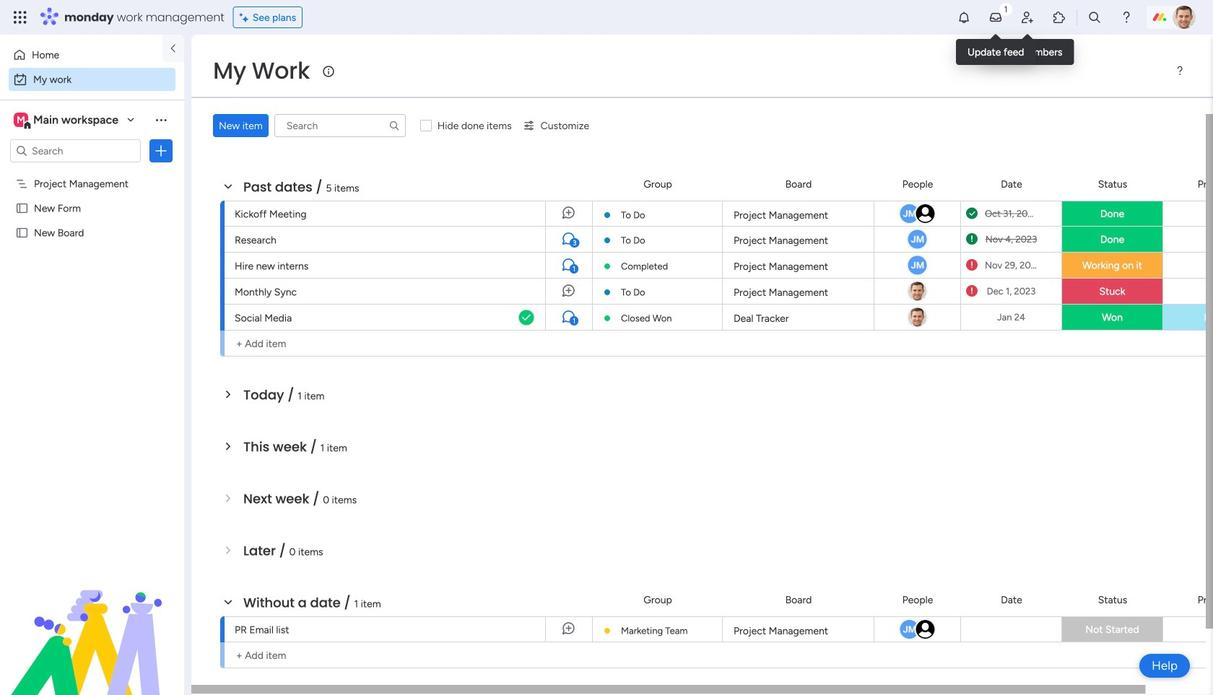 Task type: locate. For each thing, give the bounding box(es) containing it.
1 vertical spatial option
[[9, 68, 175, 91]]

rubyanndersson@gmail.com image
[[915, 619, 936, 641]]

0 vertical spatial option
[[9, 43, 154, 66]]

option
[[9, 43, 154, 66], [9, 68, 175, 91], [0, 171, 184, 174]]

menu image
[[1174, 65, 1186, 77]]

list box
[[0, 169, 184, 440]]

invite members image
[[1020, 10, 1035, 25]]

None search field
[[274, 114, 406, 137]]

update feed image
[[989, 10, 1003, 25]]

v2 overdue deadline image
[[966, 233, 978, 246], [966, 259, 978, 272], [966, 285, 978, 298]]

3 v2 overdue deadline image from the top
[[966, 285, 978, 298]]

0 vertical spatial v2 overdue deadline image
[[966, 233, 978, 246]]

terry turtle image
[[1173, 6, 1196, 29]]

workspace selection element
[[14, 111, 121, 130]]

v2 done deadline image
[[966, 207, 978, 221]]

2 v2 overdue deadline image from the top
[[966, 259, 978, 272]]

jeremy miller image
[[899, 619, 920, 641]]

2 vertical spatial v2 overdue deadline image
[[966, 285, 978, 298]]

public board image
[[15, 226, 29, 240]]

2 vertical spatial option
[[0, 171, 184, 174]]

monday marketplace image
[[1052, 10, 1067, 25]]

help image
[[1119, 10, 1134, 25]]

1 vertical spatial v2 overdue deadline image
[[966, 259, 978, 272]]

select product image
[[13, 10, 27, 25]]

workspace options image
[[154, 112, 168, 127]]



Task type: vqa. For each thing, say whether or not it's contained in the screenshot.
REMOVE FROM FAVORITES icon's public board icon
no



Task type: describe. For each thing, give the bounding box(es) containing it.
lottie animation element
[[0, 550, 184, 695]]

Filter dashboard by text search field
[[274, 114, 406, 137]]

public board image
[[15, 201, 29, 215]]

workspace image
[[14, 112, 28, 128]]

options image
[[154, 144, 168, 158]]

lottie animation image
[[0, 550, 184, 695]]

notifications image
[[957, 10, 971, 25]]

search everything image
[[1087, 10, 1102, 25]]

1 v2 overdue deadline image from the top
[[966, 233, 978, 246]]

see plans image
[[240, 9, 253, 25]]

1 image
[[999, 1, 1012, 17]]

Search in workspace field
[[30, 143, 121, 159]]

search image
[[388, 120, 400, 131]]



